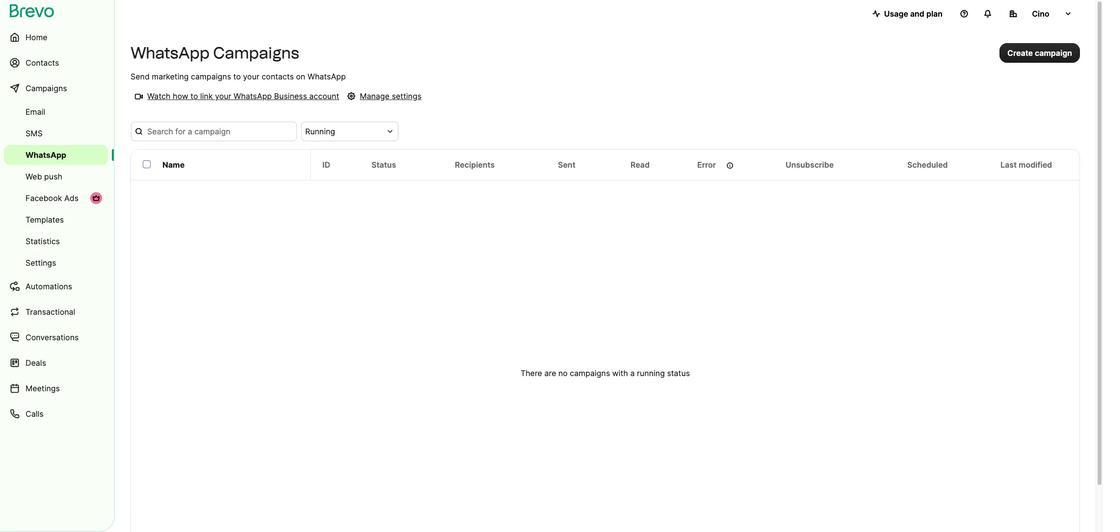 Task type: locate. For each thing, give the bounding box(es) containing it.
are
[[545, 368, 556, 378]]

your for link
[[215, 91, 231, 101]]

statistics
[[26, 237, 60, 246]]

watch
[[147, 91, 171, 101]]

sms link
[[4, 124, 108, 143]]

1 vertical spatial your
[[215, 91, 231, 101]]

deals
[[26, 358, 46, 368]]

campaigns link
[[4, 77, 108, 100]]

name
[[162, 160, 185, 170]]

campaigns right no
[[570, 368, 610, 378]]

transactional
[[26, 307, 75, 317]]

error
[[697, 160, 716, 170]]

whatsapp up account
[[308, 72, 346, 81]]

statistics link
[[4, 232, 108, 251]]

1 vertical spatial campaigns
[[26, 83, 67, 93]]

whatsapp down send marketing campaigns to your contacts on whatsapp
[[234, 91, 272, 101]]

facebook ads
[[26, 193, 79, 203]]

0 vertical spatial campaigns
[[213, 44, 299, 62]]

send
[[131, 72, 150, 81]]

marketing
[[152, 72, 189, 81]]

Search for a campaign search field
[[131, 122, 297, 141]]

your right link
[[215, 91, 231, 101]]

facebook
[[26, 193, 62, 203]]

0 horizontal spatial campaigns
[[26, 83, 67, 93]]

campaigns
[[213, 44, 299, 62], [26, 83, 67, 93]]

whatsapp link
[[4, 145, 108, 165]]

0 horizontal spatial campaigns
[[191, 72, 231, 81]]

status
[[372, 160, 396, 170]]

sent
[[558, 160, 576, 170]]

0 horizontal spatial your
[[215, 91, 231, 101]]

whatsapp up web push
[[26, 150, 66, 160]]

how
[[173, 91, 188, 101]]

a
[[630, 368, 635, 378]]

calls
[[26, 409, 43, 419]]

campaigns up send marketing campaigns to your contacts on whatsapp
[[213, 44, 299, 62]]

campaigns
[[191, 72, 231, 81], [570, 368, 610, 378]]

contacts link
[[4, 51, 108, 75]]

1 horizontal spatial your
[[243, 72, 259, 81]]

deals link
[[4, 351, 108, 375]]

manage settings
[[360, 91, 422, 101]]

usage and plan button
[[865, 4, 951, 24]]

calls link
[[4, 402, 108, 426]]

0 vertical spatial campaigns
[[191, 72, 231, 81]]

email
[[26, 107, 45, 117]]

there
[[521, 368, 542, 378]]

templates
[[26, 215, 64, 225]]

0 vertical spatial your
[[243, 72, 259, 81]]

1 horizontal spatial campaigns
[[570, 368, 610, 378]]

web push link
[[4, 167, 108, 187]]

no
[[559, 368, 568, 378]]

1 vertical spatial campaigns
[[570, 368, 610, 378]]

campaigns up email link at left
[[26, 83, 67, 93]]

home
[[26, 32, 47, 42]]

settings
[[26, 258, 56, 268]]

send marketing campaigns to your contacts on whatsapp
[[131, 72, 346, 81]]

plan
[[927, 9, 943, 19]]

0 vertical spatial to
[[233, 72, 241, 81]]

id
[[322, 160, 330, 170]]

campaigns up link
[[191, 72, 231, 81]]

recipients
[[455, 160, 495, 170]]

ads
[[64, 193, 79, 203]]

to left link
[[191, 91, 198, 101]]

to up watch how to link your whatsapp business account link
[[233, 72, 241, 81]]

watch how to link your whatsapp business account
[[147, 91, 339, 101]]

your
[[243, 72, 259, 81], [215, 91, 231, 101]]

whatsapp
[[131, 44, 210, 62], [308, 72, 346, 81], [234, 91, 272, 101], [26, 150, 66, 160]]

there are no campaigns with a running status
[[521, 368, 690, 378]]

your up watch how to link your whatsapp business account
[[243, 72, 259, 81]]

create campaign button
[[1000, 43, 1080, 63]]

0 horizontal spatial to
[[191, 91, 198, 101]]

running button
[[301, 122, 399, 141]]

to
[[233, 72, 241, 81], [191, 91, 198, 101]]

usage and plan
[[884, 9, 943, 19]]

whatsapp up marketing
[[131, 44, 210, 62]]

running
[[305, 127, 335, 136]]

transactional link
[[4, 300, 108, 324]]



Task type: describe. For each thing, give the bounding box(es) containing it.
scheduled
[[908, 160, 948, 170]]

manage
[[360, 91, 390, 101]]

status
[[667, 368, 690, 378]]

with
[[612, 368, 628, 378]]

automations
[[26, 282, 72, 292]]

meetings link
[[4, 377, 108, 401]]

create
[[1008, 48, 1033, 58]]

home link
[[4, 26, 108, 49]]

create campaign
[[1008, 48, 1072, 58]]

campaigns inside campaigns link
[[26, 83, 67, 93]]

1 vertical spatial to
[[191, 91, 198, 101]]

cino button
[[1002, 4, 1080, 24]]

settings
[[392, 91, 422, 101]]

watch how to link your whatsapp business account link
[[131, 90, 339, 102]]

cino
[[1032, 9, 1050, 19]]

manage settings link
[[343, 90, 422, 102]]

push
[[44, 172, 62, 182]]

whatsapp campaigns
[[131, 44, 299, 62]]

conversations link
[[4, 326, 108, 349]]

meetings
[[26, 384, 60, 394]]

last modified
[[1001, 160, 1052, 170]]

contacts
[[262, 72, 294, 81]]

settings link
[[4, 253, 108, 273]]

facebook ads link
[[4, 188, 108, 208]]

modified
[[1019, 160, 1052, 170]]

your for to
[[243, 72, 259, 81]]

left___rvooi image
[[92, 194, 100, 202]]

business
[[274, 91, 307, 101]]

1 horizontal spatial to
[[233, 72, 241, 81]]

on
[[296, 72, 305, 81]]

link
[[200, 91, 213, 101]]

usage
[[884, 9, 908, 19]]

automations link
[[4, 275, 108, 298]]

email link
[[4, 102, 108, 122]]

sms
[[26, 129, 43, 138]]

and
[[910, 9, 925, 19]]

account
[[309, 91, 339, 101]]

read
[[631, 160, 650, 170]]

conversations
[[26, 333, 79, 343]]

1 horizontal spatial campaigns
[[213, 44, 299, 62]]

running
[[637, 368, 665, 378]]

web push
[[26, 172, 62, 182]]

contacts
[[26, 58, 59, 68]]

templates link
[[4, 210, 108, 230]]

campaign
[[1035, 48, 1072, 58]]

last
[[1001, 160, 1017, 170]]

unsubscribe
[[786, 160, 834, 170]]

web
[[26, 172, 42, 182]]



Task type: vqa. For each thing, say whether or not it's contained in the screenshot.
with
yes



